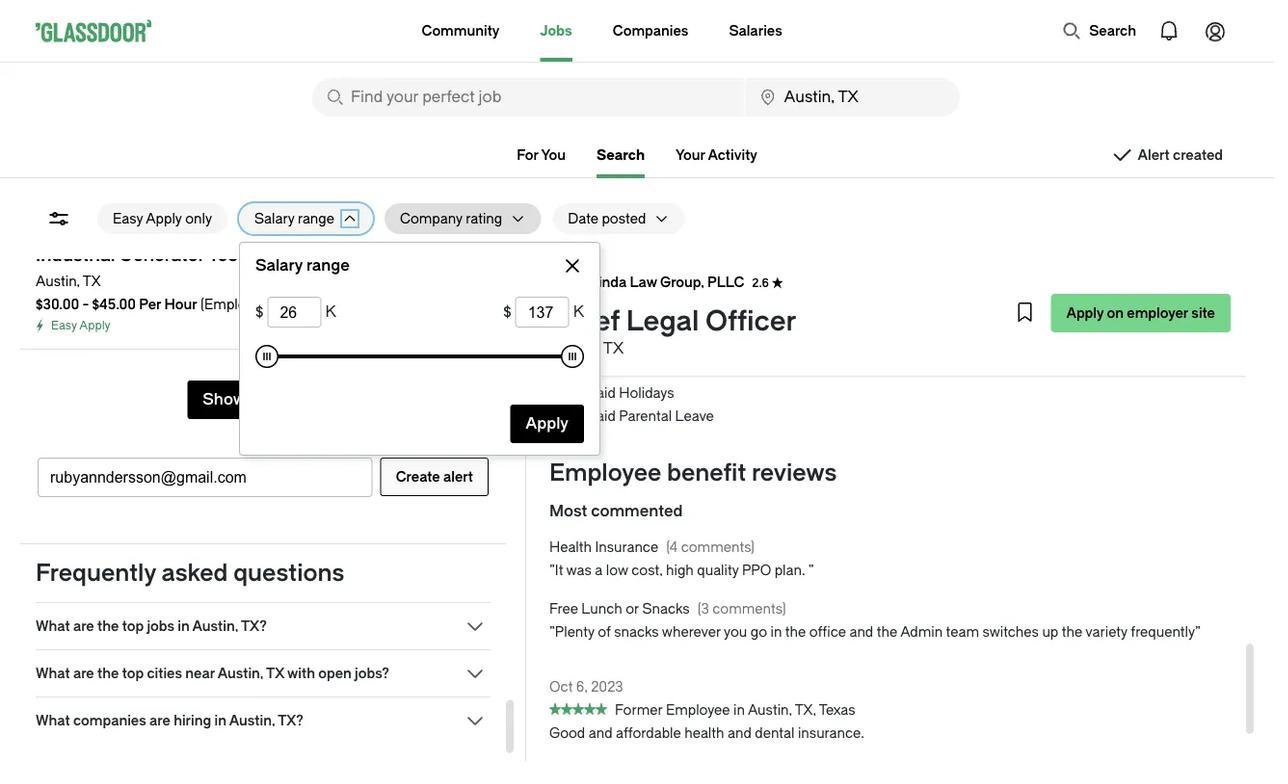 Task type: describe. For each thing, give the bounding box(es) containing it.
plans
[[797, 201, 832, 217]]

1 horizontal spatial or
[[737, 201, 750, 217]]

chief
[[549, 305, 620, 338]]

range inside dropdown button
[[298, 211, 334, 226]]

tx,
[[795, 703, 816, 719]]

open
[[318, 665, 352, 681]]

are for what are the top jobs in austin, tx?
[[73, 618, 94, 634]]

up inside free lunch or snacks (3 comments) "plenty of snacks wherever you go in the office and the admin team switches up the variety frequently"
[[1042, 625, 1058, 641]]

time
[[619, 363, 651, 379]]

-
[[82, 296, 89, 312]]

est.)
[[269, 296, 295, 312]]

what for what are the top cities near austin, tx with open jobs?
[[36, 665, 70, 681]]

companies
[[613, 23, 688, 39]]

what companies are hiring in austin, tx? button
[[36, 709, 491, 732]]

free
[[549, 602, 578, 618]]

office
[[809, 625, 846, 641]]

frequently
[[36, 560, 156, 587]]

oct
[[549, 679, 573, 695]]

what for what companies are hiring in austin, tx?
[[36, 713, 70, 729]]

salary inside dropdown button
[[254, 211, 294, 226]]

1 vertical spatial salary range
[[255, 257, 350, 275]]

3%
[[761, 340, 778, 356]]

most commented element
[[549, 537, 1231, 660]]

former employee in austin, tx, texas
[[615, 703, 855, 719]]

dental
[[755, 726, 795, 742]]

community
[[422, 23, 500, 39]]

plan
[[663, 340, 691, 356]]

zinda
[[590, 274, 627, 290]]

in inside free lunch or snacks (3 comments) "plenty of snacks wherever you go in the office and the admin team switches up the variety frequently"
[[771, 625, 782, 641]]

tx inside austin, tx $30.00 - $45.00 per hour (employer est.)
[[83, 273, 101, 289]]

hour
[[164, 296, 197, 312]]

(employer
[[201, 296, 265, 312]]

most
[[549, 503, 587, 520]]

for
[[517, 147, 538, 163]]

what for what are the top jobs in austin, tx?
[[36, 618, 70, 634]]

of
[[598, 625, 611, 641]]

cost,
[[631, 563, 663, 579]]

high
[[666, 563, 694, 579]]

for you link
[[517, 147, 566, 163]]

"it
[[549, 563, 563, 579]]

for you
[[517, 147, 566, 163]]

salaries
[[729, 23, 782, 39]]

are for what are the top cities near austin, tx with open jobs?
[[73, 665, 94, 681]]

health insurance (ppo or hdhp plans available)
[[588, 201, 894, 217]]

near
[[185, 665, 215, 681]]

austin, inside dropdown button
[[217, 665, 263, 681]]

in inside dropdown button
[[214, 713, 226, 729]]

was
[[566, 563, 592, 579]]

open filter menu image
[[47, 207, 70, 230]]

easy for easy apply
[[51, 319, 77, 332]]

insurance down savings
[[633, 293, 697, 309]]

law
[[630, 274, 657, 290]]

plan.
[[775, 563, 805, 579]]

3 paid from the top
[[588, 409, 616, 425]]

jobs
[[540, 23, 572, 39]]

Search location field
[[746, 78, 960, 117]]

(3
[[697, 602, 709, 618]]

your activity
[[676, 147, 757, 163]]

commented
[[591, 503, 683, 520]]

admin
[[900, 625, 943, 641]]

with inside dropdown button
[[287, 665, 315, 681]]

tx inside chief legal officer austin, tx
[[603, 340, 624, 358]]

health for health insurance (4 comments) "it was a low cost, high quality ppo plan. "
[[549, 540, 592, 556]]

benefit
[[667, 460, 746, 487]]

2 slider from the left
[[561, 345, 584, 368]]

wherever
[[662, 625, 721, 641]]

apply on employer site
[[1066, 305, 1215, 321]]

health
[[684, 726, 724, 742]]

1 horizontal spatial and
[[728, 726, 752, 742]]

and inside free lunch or snacks (3 comments) "plenty of snacks wherever you go in the office and the admin team switches up the variety frequently"
[[849, 625, 873, 641]]

snacks
[[642, 602, 690, 618]]

$45.00
[[92, 296, 136, 312]]

top for cities
[[122, 665, 144, 681]]

date
[[568, 211, 598, 226]]

jobs
[[147, 618, 174, 634]]

leave
[[675, 409, 714, 425]]

community link
[[422, 0, 500, 62]]

austin, up dental
[[748, 703, 792, 719]]

account
[[687, 270, 742, 286]]

vision
[[588, 317, 627, 332]]

asked
[[161, 560, 228, 587]]

retirement
[[588, 340, 660, 356]]

the left the admin
[[877, 625, 897, 641]]

1 $ from the left
[[255, 303, 263, 321]]

free lunch or snacks (3 comments) "plenty of snacks wherever you go in the office and the admin team switches up the variety frequently"
[[549, 602, 1201, 641]]

company inside health savings account (hsa) dental insurance vision insurance retirement plan with up to 3% company match paid time off paid holidays paid parental leave
[[781, 340, 844, 356]]

1 paid from the top
[[588, 363, 616, 379]]

2 paid from the top
[[588, 386, 616, 402]]

companies
[[73, 713, 146, 729]]

tx? inside popup button
[[241, 618, 267, 634]]

in up good and affordable health and dental insurance.
[[733, 703, 745, 719]]

chief legal officer austin, tx
[[549, 305, 797, 358]]

on
[[1107, 305, 1124, 321]]

Enter email address email field
[[39, 459, 372, 496]]

cities
[[147, 665, 182, 681]]

what are the top jobs in austin, tx?
[[36, 618, 267, 634]]

your activity link
[[676, 147, 757, 163]]

switches
[[982, 625, 1039, 641]]

ppo
[[742, 563, 771, 579]]

the left variety
[[1062, 625, 1082, 641]]

apply for easy apply only
[[146, 211, 182, 226]]

zinda law group, pllc 2.6 ★
[[590, 274, 783, 290]]

★
[[772, 276, 783, 289]]

1 slider from the left
[[255, 345, 279, 368]]

company rating
[[400, 211, 502, 226]]



Task type: locate. For each thing, give the bounding box(es) containing it.
0 vertical spatial what
[[36, 618, 70, 634]]

employee up most commented
[[549, 460, 661, 487]]

apply for easy apply
[[79, 319, 111, 332]]

go
[[751, 625, 767, 641]]

1 horizontal spatial easy
[[113, 211, 143, 226]]

austin, inside dropdown button
[[229, 713, 275, 729]]

$ left chief
[[503, 303, 511, 321]]

1 vertical spatial tx?
[[278, 713, 304, 729]]

1 horizontal spatial k
[[573, 303, 584, 321]]

the inside popup button
[[97, 618, 119, 634]]

2 horizontal spatial tx
[[603, 340, 624, 358]]

1 vertical spatial salary
[[255, 257, 303, 275]]

1 vertical spatial with
[[287, 665, 315, 681]]

what inside what are the top jobs in austin, tx? popup button
[[36, 618, 70, 634]]

1 vertical spatial search
[[597, 147, 645, 163]]

0 vertical spatial top
[[122, 618, 144, 634]]

in right jobs
[[178, 618, 190, 634]]

2 vertical spatial what
[[36, 713, 70, 729]]

none field "search location"
[[746, 78, 960, 117]]

are inside what companies are hiring in austin, tx? dropdown button
[[149, 713, 170, 729]]

tx up the "-"
[[83, 273, 101, 289]]

slider down chief
[[561, 345, 584, 368]]

comments) inside health insurance (4 comments) "it was a low cost, high quality ppo plan. "
[[681, 540, 755, 556]]

what inside what companies are hiring in austin, tx? dropdown button
[[36, 713, 70, 729]]

health
[[588, 201, 630, 217], [588, 270, 630, 286], [549, 540, 592, 556]]

2 top from the top
[[122, 665, 144, 681]]

tx down the vision
[[603, 340, 624, 358]]

1 horizontal spatial employee
[[666, 703, 730, 719]]

apply left on
[[1066, 305, 1104, 321]]

jobs?
[[355, 665, 389, 681]]

are inside what are the top cities near austin, tx with open jobs? dropdown button
[[73, 665, 94, 681]]

dental
[[588, 293, 630, 309]]

0 vertical spatial comments)
[[681, 540, 755, 556]]

1 what from the top
[[36, 618, 70, 634]]

1 vertical spatial comments)
[[712, 602, 786, 618]]

top for jobs
[[122, 618, 144, 634]]

available)
[[835, 201, 894, 217]]

employee benefit reviews
[[549, 460, 837, 487]]

the left office
[[785, 625, 806, 641]]

0 vertical spatial tx?
[[241, 618, 267, 634]]

lunch
[[581, 602, 622, 618]]

austin,
[[36, 273, 80, 289], [549, 340, 600, 358], [192, 618, 238, 634], [217, 665, 263, 681], [748, 703, 792, 719], [229, 713, 275, 729]]

tx down what are the top jobs in austin, tx? popup button at the bottom left of page
[[266, 665, 284, 681]]

up inside health savings account (hsa) dental insurance vision insurance retirement plan with up to 3% company match paid time off paid holidays paid parental leave
[[725, 340, 741, 356]]

salary up est.)
[[255, 257, 303, 275]]

3 what from the top
[[36, 713, 70, 729]]

employee
[[549, 460, 661, 487], [666, 703, 730, 719]]

easy inside button
[[113, 211, 143, 226]]

affordable
[[616, 726, 681, 742]]

apply on employer site button
[[1051, 294, 1231, 332]]

1 vertical spatial easy
[[51, 319, 77, 332]]

in
[[178, 618, 190, 634], [771, 625, 782, 641], [733, 703, 745, 719], [214, 713, 226, 729]]

easy for easy apply only
[[113, 211, 143, 226]]

legal
[[626, 305, 699, 338]]

tx? down what are the top cities near austin, tx with open jobs? dropdown button
[[278, 713, 304, 729]]

health for health insurance (ppo or hdhp plans available)
[[588, 201, 630, 217]]

most commented
[[549, 503, 683, 520]]

0 horizontal spatial with
[[287, 665, 315, 681]]

0 vertical spatial search
[[1089, 23, 1136, 39]]

0 horizontal spatial apply
[[79, 319, 111, 332]]

Search keyword field
[[312, 78, 744, 117]]

employer
[[1127, 305, 1188, 321]]

austin, up $30.00
[[36, 273, 80, 289]]

what inside what are the top cities near austin, tx with open jobs? dropdown button
[[36, 665, 70, 681]]

top left the cities
[[122, 665, 144, 681]]

2 vertical spatial tx
[[266, 665, 284, 681]]

what are the top jobs in austin, tx? button
[[36, 615, 491, 638]]

1 vertical spatial or
[[626, 602, 639, 618]]

0 vertical spatial up
[[725, 340, 741, 356]]

are down frequently in the left bottom of the page
[[73, 618, 94, 634]]

company rating button
[[385, 203, 502, 234]]

only
[[185, 211, 212, 226]]

company inside dropdown button
[[400, 211, 462, 226]]

2 k from the left
[[573, 303, 584, 321]]

0 vertical spatial are
[[73, 618, 94, 634]]

you
[[724, 625, 747, 641]]

company
[[400, 211, 462, 226], [781, 340, 844, 356]]

k right est.)
[[325, 303, 336, 321]]

apply down the "-"
[[79, 319, 111, 332]]

0 vertical spatial or
[[737, 201, 750, 217]]

1 horizontal spatial up
[[1042, 625, 1058, 641]]

comments) inside free lunch or snacks (3 comments) "plenty of snacks wherever you go in the office and the admin team switches up the variety frequently"
[[712, 602, 786, 618]]

insurance
[[634, 201, 697, 217], [633, 293, 697, 309], [631, 317, 694, 332], [595, 540, 658, 556]]

good
[[549, 726, 585, 742]]

search
[[1089, 23, 1136, 39], [597, 147, 645, 163]]

1 vertical spatial tx
[[603, 340, 624, 358]]

with left open
[[287, 665, 315, 681]]

0 vertical spatial tx
[[83, 273, 101, 289]]

top inside what are the top cities near austin, tx with open jobs? dropdown button
[[122, 665, 144, 681]]

0 horizontal spatial tx?
[[241, 618, 267, 634]]

1 horizontal spatial apply
[[146, 211, 182, 226]]

salary right only
[[254, 211, 294, 226]]

up
[[725, 340, 741, 356], [1042, 625, 1058, 641]]

2 horizontal spatial apply
[[1066, 305, 1104, 321]]

0 vertical spatial paid
[[588, 363, 616, 379]]

$30.00
[[36, 296, 79, 312]]

0 vertical spatial with
[[695, 340, 721, 356]]

k left the vision
[[573, 303, 584, 321]]

hiring
[[174, 713, 211, 729]]

0 horizontal spatial and
[[589, 726, 612, 742]]

with right plan
[[695, 340, 721, 356]]

0 vertical spatial easy
[[113, 211, 143, 226]]

2 $ from the left
[[503, 303, 511, 321]]

a
[[595, 563, 603, 579]]

0 vertical spatial salary
[[254, 211, 294, 226]]

1 vertical spatial are
[[73, 665, 94, 681]]

posted
[[602, 211, 646, 226]]

comments) up quality
[[681, 540, 755, 556]]

1 vertical spatial employee
[[666, 703, 730, 719]]

the left jobs
[[97, 618, 119, 634]]

date posted button
[[552, 203, 646, 234]]

easy apply only button
[[97, 203, 227, 234]]

former
[[615, 703, 662, 719]]

are left hiring
[[149, 713, 170, 729]]

jobs link
[[540, 0, 572, 62]]

1 k from the left
[[325, 303, 336, 321]]

austin, down chief
[[549, 340, 600, 358]]

1 vertical spatial paid
[[588, 386, 616, 402]]

easy apply
[[51, 319, 111, 332]]

search button
[[1053, 12, 1146, 50]]

apply left only
[[146, 211, 182, 226]]

range
[[298, 211, 334, 226], [306, 257, 350, 275]]

"plenty
[[549, 625, 594, 641]]

site
[[1191, 305, 1215, 321]]

austin, down what are the top cities near austin, tx with open jobs? dropdown button
[[229, 713, 275, 729]]

team
[[946, 625, 979, 641]]

0 horizontal spatial easy
[[51, 319, 77, 332]]

0 horizontal spatial tx
[[83, 273, 101, 289]]

easy down $30.00
[[51, 319, 77, 332]]

1 horizontal spatial $
[[503, 303, 511, 321]]

holidays
[[619, 386, 674, 402]]

insurance up plan
[[631, 317, 694, 332]]

$
[[255, 303, 263, 321], [503, 303, 511, 321]]

frequently asked questions
[[36, 560, 344, 587]]

or up snacks
[[626, 602, 639, 618]]

6,
[[576, 679, 588, 695]]

easy apply only
[[113, 211, 212, 226]]

questions
[[233, 560, 344, 587]]

slider down est.)
[[255, 345, 279, 368]]

zinda law group, pllc logo image
[[550, 267, 581, 298]]

in right hiring
[[214, 713, 226, 729]]

salary range inside the salary range dropdown button
[[254, 211, 334, 226]]

None field
[[312, 78, 744, 117], [746, 78, 960, 117], [267, 297, 321, 328], [515, 297, 569, 328], [267, 297, 321, 328], [515, 297, 569, 328]]

easy right open filter menu 'image'
[[113, 211, 143, 226]]

reviews
[[752, 460, 837, 487]]

snacks
[[614, 625, 659, 641]]

1 horizontal spatial tx?
[[278, 713, 304, 729]]

1 vertical spatial up
[[1042, 625, 1058, 641]]

insurance.
[[798, 726, 864, 742]]

austin, tx $30.00 - $45.00 per hour (employer est.)
[[36, 273, 295, 312]]

or right (ppo
[[737, 201, 750, 217]]

2 what from the top
[[36, 665, 70, 681]]

are
[[73, 618, 94, 634], [73, 665, 94, 681], [149, 713, 170, 729]]

close dropdown image
[[561, 254, 584, 278]]

0 horizontal spatial $
[[255, 303, 263, 321]]

up left to
[[725, 340, 741, 356]]

are inside what are the top jobs in austin, tx? popup button
[[73, 618, 94, 634]]

health for health savings account (hsa) dental insurance vision insurance retirement plan with up to 3% company match paid time off paid holidays paid parental leave
[[588, 270, 630, 286]]

the up companies
[[97, 665, 119, 681]]

1 horizontal spatial slider
[[561, 345, 584, 368]]

1 top from the top
[[122, 618, 144, 634]]

tx? up what are the top cities near austin, tx with open jobs? dropdown button
[[241, 618, 267, 634]]

tx? inside dropdown button
[[278, 713, 304, 729]]

salary range
[[254, 211, 334, 226], [255, 257, 350, 275]]

and down 5.0 stars out of 5 image
[[589, 726, 612, 742]]

0 vertical spatial range
[[298, 211, 334, 226]]

1 horizontal spatial search
[[1089, 23, 1136, 39]]

health down search link
[[588, 201, 630, 217]]

and right office
[[849, 625, 873, 641]]

0 horizontal spatial up
[[725, 340, 741, 356]]

0 horizontal spatial slider
[[255, 345, 279, 368]]

what are the top cities near austin, tx with open jobs? button
[[36, 662, 491, 685]]

oct 6, 2023
[[549, 679, 623, 695]]

0 vertical spatial salary range
[[254, 211, 334, 226]]

company left rating
[[400, 211, 462, 226]]

hdhp
[[753, 201, 794, 217]]

top left jobs
[[122, 618, 144, 634]]

austin, up what are the top cities near austin, tx with open jobs?
[[192, 618, 238, 634]]

match
[[847, 340, 888, 356]]

1 vertical spatial top
[[122, 665, 144, 681]]

with inside health savings account (hsa) dental insurance vision insurance retirement plan with up to 3% company match paid time off paid holidays paid parental leave
[[695, 340, 721, 356]]

in right 'go'
[[771, 625, 782, 641]]

rating
[[466, 211, 502, 226]]

search inside "button"
[[1089, 23, 1136, 39]]

and down former employee in austin, tx, texas
[[728, 726, 752, 742]]

search link
[[597, 147, 645, 178]]

texas
[[819, 703, 855, 719]]

paid left the parental
[[588, 409, 616, 425]]

low
[[606, 563, 628, 579]]

1 horizontal spatial tx
[[266, 665, 284, 681]]

top inside what are the top jobs in austin, tx? popup button
[[122, 618, 144, 634]]

paid down the retirement
[[588, 363, 616, 379]]

austin, right the near
[[217, 665, 263, 681]]

per
[[139, 296, 161, 312]]

insurance left (ppo
[[634, 201, 697, 217]]

activity
[[708, 147, 757, 163]]

none field search keyword
[[312, 78, 744, 117]]

2.6
[[752, 276, 769, 289]]

(ppo
[[700, 201, 733, 217]]

1 vertical spatial health
[[588, 270, 630, 286]]

are up companies
[[73, 665, 94, 681]]

2 vertical spatial are
[[149, 713, 170, 729]]

austin, inside austin, tx $30.00 - $45.00 per hour (employer est.)
[[36, 273, 80, 289]]

salaries link
[[729, 0, 782, 62]]

health inside health insurance (4 comments) "it was a low cost, high quality ppo plan. "
[[549, 540, 592, 556]]

austin, inside chief legal officer austin, tx
[[549, 340, 600, 358]]

1 vertical spatial company
[[781, 340, 844, 356]]

1 horizontal spatial with
[[695, 340, 721, 356]]

0 horizontal spatial search
[[597, 147, 645, 163]]

0 horizontal spatial or
[[626, 602, 639, 618]]

"
[[808, 563, 814, 579]]

insurance up low
[[595, 540, 658, 556]]

health inside health savings account (hsa) dental insurance vision insurance retirement plan with up to 3% company match paid time off paid holidays paid parental leave
[[588, 270, 630, 286]]

2 vertical spatial health
[[549, 540, 592, 556]]

$ left est.)
[[255, 303, 263, 321]]

1 vertical spatial what
[[36, 665, 70, 681]]

2 vertical spatial paid
[[588, 409, 616, 425]]

health up dental
[[588, 270, 630, 286]]

the
[[97, 618, 119, 634], [785, 625, 806, 641], [877, 625, 897, 641], [1062, 625, 1082, 641], [97, 665, 119, 681]]

company right 3%
[[781, 340, 844, 356]]

5.0 stars out of 5 image
[[549, 702, 607, 719]]

savings
[[634, 270, 685, 286]]

insurance inside health insurance (4 comments) "it was a low cost, high quality ppo plan. "
[[595, 540, 658, 556]]

tx inside dropdown button
[[266, 665, 284, 681]]

austin, inside popup button
[[192, 618, 238, 634]]

1 horizontal spatial company
[[781, 340, 844, 356]]

and
[[849, 625, 873, 641], [589, 726, 612, 742], [728, 726, 752, 742]]

status
[[549, 704, 607, 715]]

2 horizontal spatial and
[[849, 625, 873, 641]]

2023
[[591, 679, 623, 695]]

what
[[36, 618, 70, 634], [36, 665, 70, 681], [36, 713, 70, 729]]

employee up 'health'
[[666, 703, 730, 719]]

paid left holidays
[[588, 386, 616, 402]]

good and affordable health and dental insurance.
[[549, 726, 864, 742]]

in inside popup button
[[178, 618, 190, 634]]

variety
[[1085, 625, 1127, 641]]

health up "was"
[[549, 540, 592, 556]]

0 horizontal spatial company
[[400, 211, 462, 226]]

the inside dropdown button
[[97, 665, 119, 681]]

or inside free lunch or snacks (3 comments) "plenty of snacks wherever you go in the office and the admin team switches up the variety frequently"
[[626, 602, 639, 618]]

health insurance (4 comments) "it was a low cost, high quality ppo plan. "
[[549, 540, 814, 579]]

0 horizontal spatial k
[[325, 303, 336, 321]]

0 vertical spatial employee
[[549, 460, 661, 487]]

0 vertical spatial health
[[588, 201, 630, 217]]

0 vertical spatial company
[[400, 211, 462, 226]]

off
[[655, 363, 675, 379]]

slider
[[255, 345, 279, 368], [561, 345, 584, 368]]

comments) up 'go'
[[712, 602, 786, 618]]

1 vertical spatial range
[[306, 257, 350, 275]]

up right switches at the bottom right of page
[[1042, 625, 1058, 641]]

0 horizontal spatial employee
[[549, 460, 661, 487]]

frequently"
[[1131, 625, 1201, 641]]



Task type: vqa. For each thing, say whether or not it's contained in the screenshot.
"easy apply only" Button
yes



